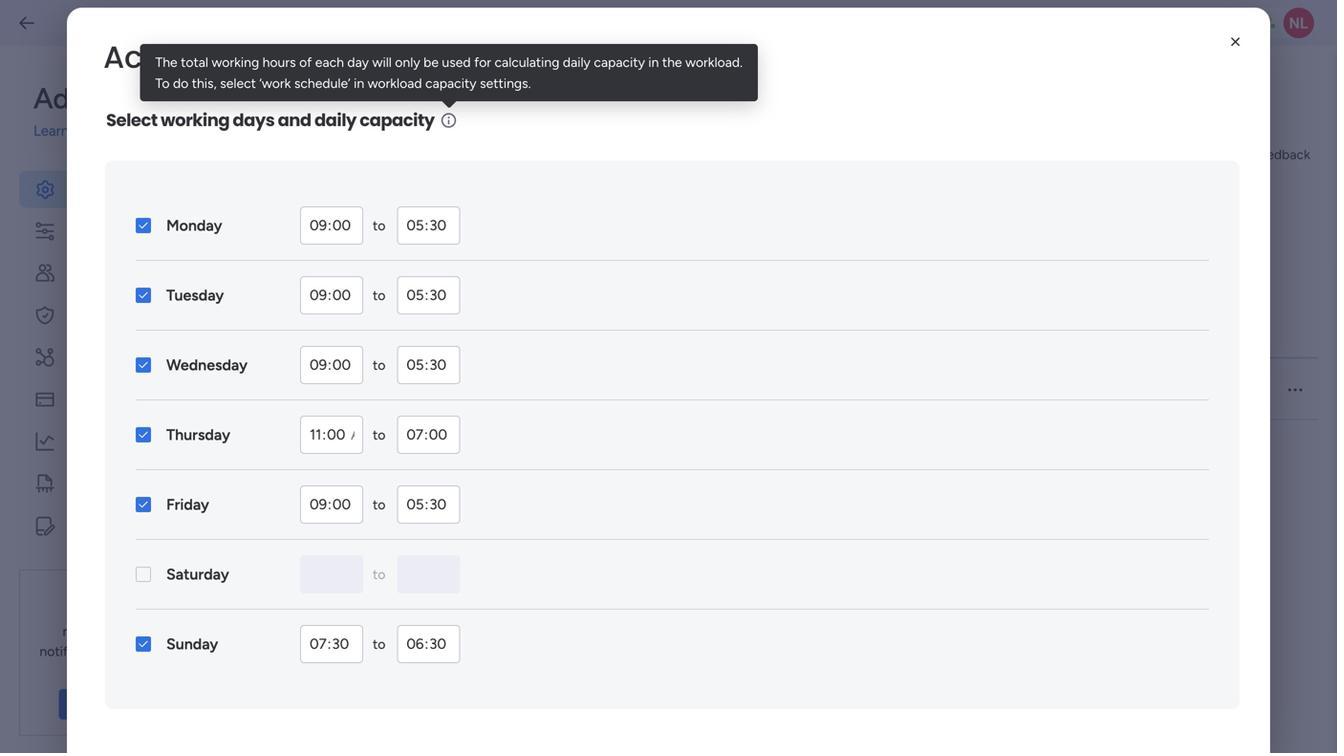 Task type: vqa. For each thing, say whether or not it's contained in the screenshot.
Create
yes



Task type: locate. For each thing, give the bounding box(es) containing it.
0 vertical spatial days
[[233, 108, 275, 132]]

capacity down workload
[[360, 108, 435, 132]]

1 vertical spatial working
[[161, 108, 229, 132]]

the
[[155, 54, 177, 70]]

give
[[1224, 146, 1251, 162]]

off,
[[615, 198, 636, 215]]

1 vertical spatial account schedule
[[333, 381, 441, 398]]

hours
[[262, 54, 296, 70]]

day
[[347, 54, 369, 70]]

a right assigned
[[1145, 381, 1151, 398]]

0 vertical spatial and
[[278, 108, 311, 132]]

account schedule inside row
[[333, 381, 441, 398]]

0 vertical spatial more
[[72, 122, 106, 140]]

work schedule
[[512, 91, 619, 111], [317, 142, 543, 185]]

schedules,
[[460, 198, 523, 215]]

monday.com
[[63, 623, 140, 639]]

content directory button
[[19, 507, 241, 544]]

working down this,
[[161, 108, 229, 132]]

0 horizontal spatial days
[[233, 108, 275, 132]]

a right add
[[391, 254, 399, 272]]

teams
[[711, 198, 748, 215]]

account inside account schedule field
[[103, 36, 230, 78]]

0 vertical spatial account
[[103, 36, 230, 78]]

time up edit
[[830, 323, 859, 339]]

0 horizontal spatial and
[[278, 108, 311, 132]]

1 horizontal spatial daily
[[563, 54, 591, 70]]

su
[[574, 381, 589, 398]]

learn
[[33, 122, 69, 140], [67, 696, 101, 712]]

billing
[[72, 389, 117, 410]]

including
[[526, 198, 581, 215]]

on
[[76, 663, 91, 679]]

1 vertical spatial in
[[354, 75, 364, 91]]

1 horizontal spatial off
[[890, 381, 907, 398]]

row down time off
[[317, 359, 1318, 420]]

and left assign
[[361, 198, 383, 215]]

capacity up beta in the left of the page
[[594, 54, 645, 70]]

off up edit time off
[[862, 323, 880, 339]]

daily
[[563, 54, 591, 70], [314, 108, 356, 132]]

users
[[72, 263, 115, 283]]

work
[[512, 91, 550, 111], [317, 142, 395, 185]]

account schedule
[[103, 36, 378, 78], [333, 381, 441, 398]]

administration
[[33, 81, 224, 116]]

learn left select
[[33, 122, 69, 140]]

1 vertical spatial work
[[317, 142, 395, 185]]

the
[[662, 54, 682, 70]]

row
[[314, 305, 1318, 359], [317, 359, 1318, 420]]

1 horizontal spatial account
[[333, 381, 384, 398]]

to for wednesday
[[373, 357, 386, 373]]

row up edit
[[314, 305, 1318, 359]]

administration learn more
[[33, 81, 224, 140]]

and inside account schedule document
[[278, 108, 311, 132]]

None text field
[[300, 555, 363, 594]]

usage
[[72, 431, 120, 452]]

0 horizontal spatial in
[[354, 75, 364, 91]]

profile
[[327, 91, 373, 111]]

schedule'
[[294, 75, 350, 91]]

capacity down used
[[425, 75, 477, 91]]

0 vertical spatial working
[[212, 54, 259, 70]]

assigned
[[1072, 381, 1125, 398]]

1 horizontal spatial and
[[361, 198, 383, 215]]

more inside button
[[104, 696, 135, 712]]

daily right calculating
[[563, 54, 591, 70]]

directory
[[139, 515, 208, 536]]

Account schedule field
[[98, 32, 875, 83]]

in down day
[[354, 75, 364, 91]]

learn down on
[[67, 696, 101, 712]]

1 horizontal spatial work
[[512, 91, 550, 111]]

days down select at the top left
[[233, 108, 275, 132]]

schedule inside button
[[403, 254, 464, 272]]

tidy up
[[72, 473, 130, 494]]

working days
[[577, 323, 658, 339]]

1 vertical spatial days
[[584, 198, 612, 215]]

do
[[173, 75, 189, 91]]

working inside the total working hours of each day will only be used for calculating daily capacity in the workload. to do this, select 'work schedule' in workload capacity settings.
[[212, 54, 259, 70]]

wednesday
[[166, 356, 248, 374]]

1 horizontal spatial a
[[1145, 381, 1151, 398]]

tidy
[[72, 473, 104, 494]]

2 vertical spatial account
[[333, 381, 384, 398]]

only
[[395, 54, 420, 70]]

2 horizontal spatial account
[[412, 91, 474, 111]]

to for monday
[[373, 217, 386, 234]]

0 vertical spatial learn
[[33, 122, 69, 140]]

help button
[[1175, 699, 1242, 730]]

work
[[428, 198, 457, 215]]

1 vertical spatial daily
[[314, 108, 356, 132]]

row containing account schedule
[[317, 359, 1318, 420]]

time off
[[830, 323, 880, 339]]

learn inside button
[[67, 696, 101, 712]]

None time field
[[300, 206, 363, 245], [397, 206, 460, 245], [300, 276, 363, 314], [397, 276, 460, 314], [300, 346, 363, 384], [397, 346, 460, 384], [300, 416, 363, 454], [397, 416, 460, 454], [300, 486, 363, 524], [397, 486, 460, 524], [300, 625, 363, 663], [397, 625, 460, 663], [300, 206, 363, 245], [397, 206, 460, 245], [300, 276, 363, 314], [397, 276, 460, 314], [300, 346, 363, 384], [397, 346, 460, 384], [300, 416, 363, 454], [397, 416, 460, 454], [300, 486, 363, 524], [397, 486, 460, 524], [300, 625, 363, 663], [397, 625, 460, 663]]

daily down the "schedule'"
[[314, 108, 356, 132]]

1 vertical spatial off
[[890, 381, 907, 398]]

none text field inside account schedule document
[[300, 555, 363, 594]]

0 horizontal spatial a
[[391, 254, 399, 272]]

working
[[212, 54, 259, 70], [161, 108, 229, 132]]

0 vertical spatial in
[[648, 54, 659, 70]]

for
[[474, 54, 491, 70]]

noah lott image
[[1284, 8, 1314, 38]]

1 vertical spatial account
[[412, 91, 474, 111]]

days
[[233, 108, 275, 132], [584, 198, 612, 215], [630, 323, 658, 339]]

select
[[220, 75, 256, 91]]

grid
[[314, 305, 1318, 753]]

in left the
[[648, 54, 659, 70]]

0 vertical spatial a
[[391, 254, 399, 272]]

to
[[155, 75, 170, 91]]

0 horizontal spatial off
[[862, 323, 880, 339]]

security button
[[19, 297, 241, 334]]

1 vertical spatial work schedule
[[317, 142, 543, 185]]

0 vertical spatial off
[[862, 323, 880, 339]]

and
[[278, 108, 311, 132], [361, 198, 383, 215]]

calculating
[[495, 54, 560, 70]]

schedule
[[238, 36, 378, 78], [554, 91, 619, 111], [403, 142, 543, 185], [403, 254, 464, 272], [387, 381, 441, 398], [1155, 381, 1209, 398]]

time right edit
[[857, 381, 886, 398]]

1 vertical spatial more
[[104, 696, 135, 712]]

work down calculating
[[512, 91, 550, 111]]

1 vertical spatial learn
[[67, 696, 101, 712]]

0 horizontal spatial daily
[[314, 108, 356, 132]]

days left off,
[[584, 198, 612, 215]]

2 vertical spatial days
[[630, 323, 658, 339]]

None text field
[[397, 555, 460, 594]]

working up select at the top left
[[212, 54, 259, 70]]

or
[[751, 198, 764, 215]]

0 vertical spatial account schedule
[[103, 36, 378, 78]]

back to workspace image
[[17, 13, 36, 32]]

0 vertical spatial daily
[[563, 54, 591, 70]]

off
[[862, 323, 880, 339], [890, 381, 907, 398]]

1 horizontal spatial days
[[584, 198, 612, 215]]

default
[[456, 381, 500, 398]]

work schedule up work
[[317, 142, 543, 185]]

account
[[103, 36, 230, 78], [412, 91, 474, 111], [333, 381, 384, 398]]

mo
[[605, 381, 624, 398]]

security
[[72, 305, 135, 325]]

in
[[648, 54, 659, 70], [354, 75, 364, 91]]

workload.
[[685, 54, 743, 70]]

assigned
[[959, 323, 1014, 339]]

to for saturday
[[373, 566, 386, 583]]

work schedule down calculating
[[512, 91, 619, 111]]

off right edit
[[890, 381, 907, 398]]

more down slack
[[104, 696, 135, 712]]

up
[[108, 473, 130, 494]]

and down the 'work
[[278, 108, 311, 132]]

working inside account schedule document
[[161, 108, 229, 132]]

days right working
[[630, 323, 658, 339]]

2 vertical spatial capacity
[[360, 108, 435, 132]]

to
[[639, 198, 652, 215], [373, 217, 386, 234], [373, 287, 386, 303], [1018, 323, 1030, 339], [373, 357, 386, 373], [1129, 381, 1141, 398], [373, 427, 386, 443], [373, 497, 386, 513], [373, 566, 386, 583], [373, 636, 386, 652]]

close image
[[1226, 32, 1245, 52]]

1 vertical spatial time
[[857, 381, 886, 398]]

more inside administration learn more
[[72, 122, 106, 140]]

1 vertical spatial a
[[1145, 381, 1151, 398]]

off inside button
[[890, 381, 907, 398]]

learn inside administration learn more
[[33, 122, 69, 140]]

api (setup and view your account api token) image
[[33, 346, 56, 369]]

directly
[[118, 643, 163, 659]]

schedule
[[338, 323, 394, 339]]

more left select
[[72, 122, 106, 140]]

work up the create
[[317, 142, 395, 185]]

thursday
[[166, 426, 230, 444]]

edit time off
[[830, 381, 907, 398]]

learn more link
[[33, 120, 241, 142]]

0 horizontal spatial account
[[103, 36, 230, 78]]



Task type: describe. For each thing, give the bounding box(es) containing it.
sunday
[[166, 635, 218, 653]]

get
[[75, 603, 98, 619]]

give feedback button
[[1190, 139, 1318, 170]]

daily inside the total working hours of each day will only be used for calculating daily capacity in the workload. to do this, select 'work schedule' in workload capacity settings.
[[563, 54, 591, 70]]

grid containing schedule
[[314, 305, 1318, 753]]

edit time off button
[[830, 379, 958, 400]]

customization
[[72, 221, 183, 241]]

sa
[[761, 381, 776, 398]]

general button
[[19, 171, 241, 208]]

not
[[1049, 381, 1069, 398]]

learn more button
[[59, 689, 144, 720]]

of
[[299, 54, 312, 70]]

create
[[317, 198, 358, 215]]

account inside row
[[333, 381, 384, 398]]

notifications
[[40, 643, 115, 659]]

none text field inside account schedule document
[[397, 555, 460, 594]]

saturday
[[166, 565, 229, 584]]

usage stats button
[[19, 423, 241, 460]]

'work
[[259, 75, 291, 91]]

add a schedule button
[[317, 244, 480, 282]]

we
[[669, 381, 688, 398]]

create and assign work schedules, including days off, to different teams or locations.
[[317, 198, 824, 215]]

tidy up button
[[19, 465, 241, 502]]

general
[[72, 179, 131, 199]]

0 vertical spatial capacity
[[594, 54, 645, 70]]

edit
[[830, 381, 854, 398]]

days inside account schedule document
[[233, 108, 275, 132]]

tu
[[639, 381, 653, 398]]

working
[[577, 323, 627, 339]]

row containing schedule
[[314, 305, 1318, 359]]

locations.
[[767, 198, 824, 215]]

content
[[72, 515, 135, 536]]

friday
[[166, 496, 209, 514]]

monday
[[166, 216, 222, 235]]

billing button
[[19, 381, 241, 418]]

will
[[372, 54, 392, 70]]

capacity inside account schedule document
[[360, 108, 435, 132]]

fr
[[734, 381, 745, 398]]

the total working hours of each day will only be used for calculating daily capacity in the workload. to do this, select 'work schedule' in workload capacity settings.
[[155, 54, 743, 91]]

usage stats
[[72, 431, 161, 452]]

add
[[359, 254, 388, 272]]

users button
[[19, 255, 241, 292]]

select
[[106, 108, 157, 132]]

to for friday
[[373, 497, 386, 513]]

help
[[1191, 704, 1225, 724]]

assigned to
[[959, 323, 1030, 339]]

content directory
[[72, 515, 208, 536]]

tuesday
[[166, 286, 224, 304]]

0 vertical spatial work schedule
[[512, 91, 619, 111]]

account schedule dialog
[[0, 0, 1337, 753]]

2 horizontal spatial days
[[630, 323, 658, 339]]

th
[[703, 381, 718, 398]]

select working days and daily capacity
[[106, 108, 435, 132]]

beta
[[635, 94, 663, 110]]

your
[[101, 603, 128, 619]]

give feedback
[[1224, 146, 1310, 162]]

settings.
[[480, 75, 531, 91]]

account schedule document
[[67, 8, 1270, 753]]

feedback
[[1255, 146, 1310, 162]]

slack
[[95, 663, 126, 679]]

be
[[424, 54, 439, 70]]

total
[[181, 54, 208, 70]]

this,
[[192, 75, 217, 91]]

account inside account link
[[412, 91, 474, 111]]

to for thursday
[[373, 427, 386, 443]]

1 horizontal spatial in
[[648, 54, 659, 70]]

daily inside account schedule document
[[314, 108, 356, 132]]

time inside edit time off button
[[857, 381, 886, 398]]

get your monday.com notifications directly on slack
[[40, 603, 163, 679]]

workload
[[368, 75, 422, 91]]

a inside row
[[1145, 381, 1151, 398]]

profile link
[[308, 84, 392, 120]]

dapulse x slim image
[[165, 578, 175, 595]]

0 vertical spatial work
[[512, 91, 550, 111]]

1 vertical spatial and
[[361, 198, 383, 215]]

1 vertical spatial capacity
[[425, 75, 477, 91]]

to for sunday
[[373, 636, 386, 652]]

to for tuesday
[[373, 287, 386, 303]]

customization button
[[19, 213, 241, 250]]

schedule inside field
[[238, 36, 378, 78]]

a inside add a schedule button
[[391, 254, 399, 272]]

different
[[655, 198, 708, 215]]

each
[[315, 54, 344, 70]]

is
[[1036, 381, 1046, 398]]

anyone who is not assigned to a schedule
[[958, 381, 1209, 398]]

used
[[442, 54, 471, 70]]

account schedule inside field
[[103, 36, 378, 78]]

0 horizontal spatial work
[[317, 142, 395, 185]]

0 vertical spatial time
[[830, 323, 859, 339]]

assign
[[387, 198, 424, 215]]

stats
[[124, 431, 161, 452]]



